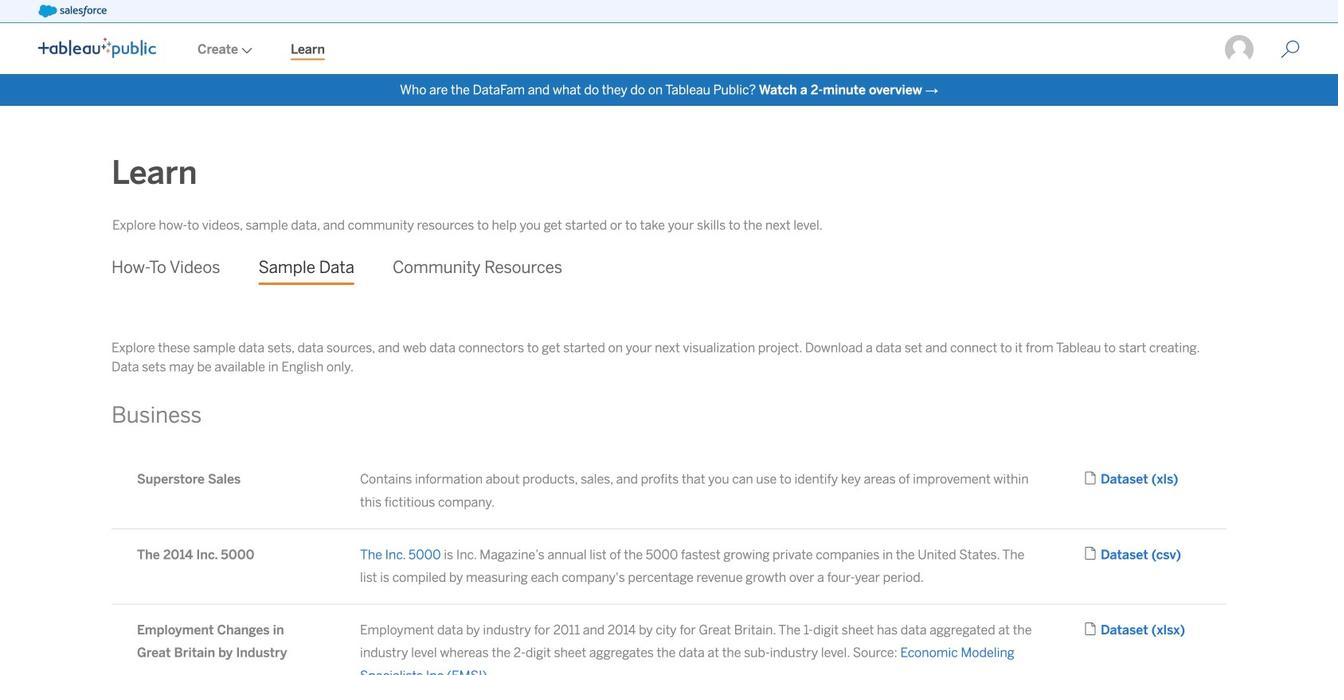 Task type: describe. For each thing, give the bounding box(es) containing it.
logo image
[[38, 37, 156, 58]]

salesforce logo image
[[38, 5, 107, 18]]

go to search image
[[1262, 40, 1320, 59]]



Task type: vqa. For each thing, say whether or not it's contained in the screenshot.
Detail
no



Task type: locate. For each thing, give the bounding box(es) containing it.
create image
[[238, 47, 253, 54]]

tara.schultz image
[[1224, 33, 1256, 65]]



